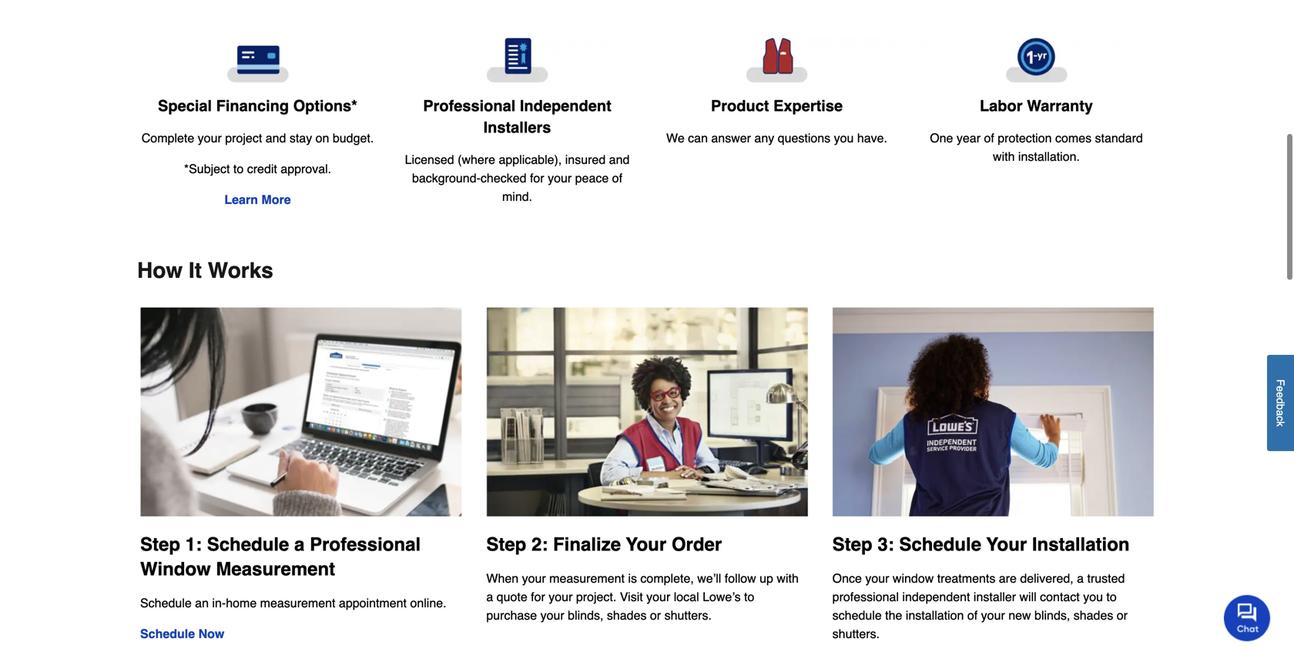 Task type: describe. For each thing, give the bounding box(es) containing it.
now
[[198, 627, 224, 641]]

applicable),
[[499, 152, 562, 167]]

project
[[225, 131, 262, 145]]

your left the project.
[[549, 590, 573, 604]]

delivered,
[[1020, 572, 1074, 586]]

a inside 'step 1: schedule a professional window measurement'
[[294, 534, 305, 555]]

your inside the licensed (where applicable), insured and background-checked for your peace of mind.
[[548, 171, 572, 185]]

when your measurement is complete, we'll follow up with a quote for your project. visit your local lowe's to purchase your blinds, shades or shutters.
[[486, 572, 799, 623]]

trusted
[[1087, 572, 1125, 586]]

peace
[[575, 171, 609, 185]]

of inside once your window treatments are delivered, a trusted professional independent installer will contact you to schedule the installation of your new blinds, shades or shutters.
[[967, 609, 978, 623]]

*subject
[[184, 162, 230, 176]]

learn more
[[224, 193, 291, 207]]

expertise
[[773, 97, 843, 115]]

home
[[226, 596, 257, 611]]

installation.
[[1018, 149, 1080, 164]]

a lowe's red vest icon. image
[[659, 38, 894, 83]]

protection
[[998, 131, 1052, 145]]

installer
[[974, 590, 1016, 604]]

learn more link
[[224, 193, 291, 207]]

installers
[[483, 119, 551, 136]]

your for schedule
[[986, 534, 1027, 555]]

is
[[628, 572, 637, 586]]

with inside "when your measurement is complete, we'll follow up with a quote for your project. visit your local lowe's to purchase your blinds, shades or shutters."
[[777, 572, 799, 586]]

product
[[711, 97, 769, 115]]

schedule up schedule now on the bottom left
[[140, 596, 192, 611]]

to inside "when your measurement is complete, we'll follow up with a quote for your project. visit your local lowe's to purchase your blinds, shades or shutters."
[[744, 590, 754, 604]]

up
[[760, 572, 773, 586]]

independent
[[520, 97, 611, 115]]

once
[[832, 572, 862, 586]]

how
[[137, 258, 183, 283]]

independent
[[902, 590, 970, 604]]

questions
[[778, 131, 831, 145]]

measurement inside "when your measurement is complete, we'll follow up with a quote for your project. visit your local lowe's to purchase your blinds, shades or shutters."
[[549, 572, 625, 586]]

it
[[189, 258, 202, 283]]

a blue 1-year labor warranty icon. image
[[919, 38, 1154, 83]]

schedule up treatments
[[899, 534, 981, 555]]

1:
[[185, 534, 202, 555]]

options*
[[293, 97, 357, 115]]

step for step 1: schedule a professional window measurement
[[140, 534, 180, 555]]

your down complete,
[[646, 590, 670, 604]]

blinds, for schedule
[[1035, 609, 1070, 623]]

shades for installation
[[1074, 609, 1113, 623]]

will
[[1019, 590, 1037, 604]]

professional
[[832, 590, 899, 604]]

your down "installer"
[[981, 609, 1005, 623]]

0 vertical spatial and
[[266, 131, 286, 145]]

your for finalize
[[626, 534, 666, 555]]

we can answer any questions you have.
[[666, 131, 887, 145]]

labor
[[980, 97, 1023, 115]]

the
[[885, 609, 902, 623]]

licensed
[[405, 152, 454, 167]]

2:
[[532, 534, 548, 555]]

have.
[[857, 131, 887, 145]]

schedule left "now"
[[140, 627, 195, 641]]

your up professional
[[865, 572, 889, 586]]

for inside the licensed (where applicable), insured and background-checked for your peace of mind.
[[530, 171, 544, 185]]

warranty
[[1027, 97, 1093, 115]]

a inside "when your measurement is complete, we'll follow up with a quote for your project. visit your local lowe's to purchase your blinds, shades or shutters."
[[486, 590, 493, 604]]

new
[[1009, 609, 1031, 623]]

one
[[930, 131, 953, 145]]

step 2: finalize your order
[[486, 534, 722, 555]]

can
[[688, 131, 708, 145]]

complete,
[[640, 572, 694, 586]]

once your window treatments are delivered, a trusted professional independent installer will contact you to schedule the installation of your new blinds, shades or shutters.
[[832, 572, 1128, 641]]

insured
[[565, 152, 606, 167]]

order
[[672, 534, 722, 555]]

your right purchase
[[540, 609, 564, 623]]

a lowe's associate at a desk with an order open on the computer screen. image
[[486, 308, 808, 517]]

approval.
[[281, 162, 331, 176]]

for inside "when your measurement is complete, we'll follow up with a quote for your project. visit your local lowe's to purchase your blinds, shades or shutters."
[[531, 590, 545, 604]]

complete your project and stay on budget.
[[142, 131, 374, 145]]

step 1: schedule a professional window measurement
[[140, 534, 421, 580]]

licensed (where applicable), insured and background-checked for your peace of mind.
[[405, 152, 630, 204]]

or for installation
[[1117, 609, 1128, 623]]

credit
[[247, 162, 277, 176]]

f
[[1274, 380, 1287, 386]]

background-
[[412, 171, 481, 185]]

a dark blue credit card icon. image
[[140, 38, 375, 83]]

on
[[316, 131, 329, 145]]

1 vertical spatial measurement
[[260, 596, 335, 611]]

contact
[[1040, 590, 1080, 604]]

how it works
[[137, 258, 273, 283]]

you inside once your window treatments are delivered, a trusted professional independent installer will contact you to schedule the installation of your new blinds, shades or shutters.
[[1083, 590, 1103, 604]]



Task type: locate. For each thing, give the bounding box(es) containing it.
complete
[[142, 131, 194, 145]]

blinds, down the project.
[[568, 609, 603, 623]]

professional independent installers
[[423, 97, 611, 136]]

blinds, down contact
[[1035, 609, 1070, 623]]

1 horizontal spatial and
[[609, 152, 630, 167]]

chat invite button image
[[1224, 595, 1271, 642]]

to down follow
[[744, 590, 754, 604]]

a left trusted
[[1077, 572, 1084, 586]]

b
[[1274, 404, 1287, 410]]

and right insured at the top left
[[609, 152, 630, 167]]

2 vertical spatial of
[[967, 609, 978, 623]]

measurement
[[216, 559, 335, 580]]

special
[[158, 97, 212, 115]]

or for order
[[650, 609, 661, 623]]

financing
[[216, 97, 289, 115]]

shutters. for step 3: schedule your installation
[[832, 627, 880, 641]]

of inside one year of protection comes standard with installation.
[[984, 131, 994, 145]]

follow
[[725, 572, 756, 586]]

3 step from the left
[[832, 534, 873, 555]]

1 horizontal spatial to
[[744, 590, 754, 604]]

1 horizontal spatial shades
[[1074, 609, 1113, 623]]

1 horizontal spatial with
[[993, 149, 1015, 164]]

appointment
[[339, 596, 407, 611]]

or
[[650, 609, 661, 623], [1117, 609, 1128, 623]]

we'll
[[697, 572, 721, 586]]

your
[[626, 534, 666, 555], [986, 534, 1027, 555]]

k
[[1274, 422, 1287, 427]]

c
[[1274, 416, 1287, 422]]

and left stay on the left top of page
[[266, 131, 286, 145]]

a inside once your window treatments are delivered, a trusted professional independent installer will contact you to schedule the installation of your new blinds, shades or shutters.
[[1077, 572, 1084, 586]]

shades down contact
[[1074, 609, 1113, 623]]

0 horizontal spatial measurement
[[260, 596, 335, 611]]

to left credit
[[233, 162, 244, 176]]

shutters. inside "when your measurement is complete, we'll follow up with a quote for your project. visit your local lowe's to purchase your blinds, shades or shutters."
[[664, 609, 712, 623]]

1 vertical spatial of
[[612, 171, 622, 185]]

1 horizontal spatial your
[[986, 534, 1027, 555]]

we
[[666, 131, 685, 145]]

e up the b
[[1274, 392, 1287, 398]]

1 vertical spatial professional
[[310, 534, 421, 555]]

0 vertical spatial professional
[[423, 97, 516, 115]]

0 horizontal spatial or
[[650, 609, 661, 623]]

shutters. down schedule
[[832, 627, 880, 641]]

0 horizontal spatial with
[[777, 572, 799, 586]]

for down applicable),
[[530, 171, 544, 185]]

1 vertical spatial with
[[777, 572, 799, 586]]

1 vertical spatial shutters.
[[832, 627, 880, 641]]

your up quote
[[522, 572, 546, 586]]

2 shades from the left
[[1074, 609, 1113, 623]]

0 horizontal spatial you
[[834, 131, 854, 145]]

blinds,
[[568, 609, 603, 623], [1035, 609, 1070, 623]]

comes
[[1055, 131, 1092, 145]]

shutters. down 'local'
[[664, 609, 712, 623]]

2 or from the left
[[1117, 609, 1128, 623]]

schedule now link
[[140, 627, 224, 641]]

a
[[1274, 410, 1287, 416], [294, 534, 305, 555], [1077, 572, 1084, 586], [486, 590, 493, 604]]

1 your from the left
[[626, 534, 666, 555]]

1 or from the left
[[650, 609, 661, 623]]

*subject to credit approval.
[[184, 162, 331, 176]]

your up *subject
[[198, 131, 222, 145]]

purchase
[[486, 609, 537, 623]]

0 vertical spatial of
[[984, 131, 994, 145]]

1 vertical spatial you
[[1083, 590, 1103, 604]]

2 horizontal spatial of
[[984, 131, 994, 145]]

measurement down measurement
[[260, 596, 335, 611]]

you left the have.
[[834, 131, 854, 145]]

step for step 2: finalize your order
[[486, 534, 526, 555]]

0 horizontal spatial and
[[266, 131, 286, 145]]

2 your from the left
[[986, 534, 1027, 555]]

a woman wearing a blue lowe's independent service provider vest hanging blinds. image
[[832, 308, 1154, 517]]

a left quote
[[486, 590, 493, 604]]

mind.
[[502, 189, 532, 204]]

0 horizontal spatial blinds,
[[568, 609, 603, 623]]

3:
[[878, 534, 894, 555]]

shades inside once your window treatments are delivered, a trusted professional independent installer will contact you to schedule the installation of your new blinds, shades or shutters.
[[1074, 609, 1113, 623]]

your down insured at the top left
[[548, 171, 572, 185]]

or inside once your window treatments are delivered, a trusted professional independent installer will contact you to schedule the installation of your new blinds, shades or shutters.
[[1117, 609, 1128, 623]]

visit
[[620, 590, 643, 604]]

1 vertical spatial for
[[531, 590, 545, 604]]

step up the window
[[140, 534, 180, 555]]

schedule inside 'step 1: schedule a professional window measurement'
[[207, 534, 289, 555]]

f e e d b a c k
[[1274, 380, 1287, 427]]

step left 2:
[[486, 534, 526, 555]]

of down "installer"
[[967, 609, 978, 623]]

window
[[893, 572, 934, 586]]

treatments
[[937, 572, 995, 586]]

budget.
[[333, 131, 374, 145]]

an
[[195, 596, 209, 611]]

1 vertical spatial and
[[609, 152, 630, 167]]

0 horizontal spatial shades
[[607, 609, 647, 623]]

your up 'is'
[[626, 534, 666, 555]]

when
[[486, 572, 519, 586]]

installation
[[1032, 534, 1130, 555]]

2 horizontal spatial step
[[832, 534, 873, 555]]

to inside once your window treatments are delivered, a trusted professional independent installer will contact you to schedule the installation of your new blinds, shades or shutters.
[[1106, 590, 1117, 604]]

one year of protection comes standard with installation.
[[930, 131, 1143, 164]]

0 vertical spatial with
[[993, 149, 1015, 164]]

for right quote
[[531, 590, 545, 604]]

in-
[[212, 596, 226, 611]]

online.
[[410, 596, 446, 611]]

schedule now
[[140, 627, 224, 641]]

you down trusted
[[1083, 590, 1103, 604]]

or down complete,
[[650, 609, 661, 623]]

1 horizontal spatial measurement
[[549, 572, 625, 586]]

step inside 'step 1: schedule a professional window measurement'
[[140, 534, 180, 555]]

blinds, inside "when your measurement is complete, we'll follow up with a quote for your project. visit your local lowe's to purchase your blinds, shades or shutters."
[[568, 609, 603, 623]]

measurement
[[549, 572, 625, 586], [260, 596, 335, 611]]

installation
[[906, 609, 964, 623]]

shutters. for step 2: finalize your order
[[664, 609, 712, 623]]

or down trusted
[[1117, 609, 1128, 623]]

0 vertical spatial shutters.
[[664, 609, 712, 623]]

0 horizontal spatial step
[[140, 534, 180, 555]]

0 vertical spatial for
[[530, 171, 544, 185]]

any
[[754, 131, 774, 145]]

1 step from the left
[[140, 534, 180, 555]]

answer
[[711, 131, 751, 145]]

schedule
[[832, 609, 882, 623]]

of inside the licensed (where applicable), insured and background-checked for your peace of mind.
[[612, 171, 622, 185]]

0 vertical spatial measurement
[[549, 572, 625, 586]]

your up are
[[986, 534, 1027, 555]]

works
[[208, 258, 273, 283]]

0 horizontal spatial your
[[626, 534, 666, 555]]

1 horizontal spatial you
[[1083, 590, 1103, 604]]

d
[[1274, 398, 1287, 404]]

shades
[[607, 609, 647, 623], [1074, 609, 1113, 623]]

window
[[140, 559, 211, 580]]

a inside button
[[1274, 410, 1287, 416]]

finalize
[[553, 534, 621, 555]]

a up k
[[1274, 410, 1287, 416]]

1 horizontal spatial blinds,
[[1035, 609, 1070, 623]]

for
[[530, 171, 544, 185], [531, 590, 545, 604]]

you
[[834, 131, 854, 145], [1083, 590, 1103, 604]]

shades for order
[[607, 609, 647, 623]]

step left 3:
[[832, 534, 873, 555]]

2 step from the left
[[486, 534, 526, 555]]

step
[[140, 534, 180, 555], [486, 534, 526, 555], [832, 534, 873, 555]]

professional inside 'step 1: schedule a professional window measurement'
[[310, 534, 421, 555]]

blinds, inside once your window treatments are delivered, a trusted professional independent installer will contact you to schedule the installation of your new blinds, shades or shutters.
[[1035, 609, 1070, 623]]

a dark blue background check icon. image
[[400, 38, 635, 83]]

and
[[266, 131, 286, 145], [609, 152, 630, 167]]

special financing options*
[[158, 97, 357, 115]]

standard
[[1095, 131, 1143, 145]]

blinds, for finalize
[[568, 609, 603, 623]]

professional up "installers"
[[423, 97, 516, 115]]

of right peace
[[612, 171, 622, 185]]

schedule an in-home measurement appointment online.
[[140, 596, 446, 611]]

stay
[[290, 131, 312, 145]]

f e e d b a c k button
[[1267, 355, 1294, 452]]

1 horizontal spatial of
[[967, 609, 978, 623]]

project.
[[576, 590, 616, 604]]

schedule
[[207, 534, 289, 555], [899, 534, 981, 555], [140, 596, 192, 611], [140, 627, 195, 641]]

or inside "when your measurement is complete, we'll follow up with a quote for your project. visit your local lowe's to purchase your blinds, shades or shutters."
[[650, 609, 661, 623]]

1 horizontal spatial shutters.
[[832, 627, 880, 641]]

2 e from the top
[[1274, 392, 1287, 398]]

0 horizontal spatial of
[[612, 171, 622, 185]]

1 horizontal spatial step
[[486, 534, 526, 555]]

2 blinds, from the left
[[1035, 609, 1070, 623]]

a up measurement
[[294, 534, 305, 555]]

shades down visit
[[607, 609, 647, 623]]

local
[[674, 590, 699, 604]]

with down the protection
[[993, 149, 1015, 164]]

step for step 3: schedule your installation
[[832, 534, 873, 555]]

1 horizontal spatial professional
[[423, 97, 516, 115]]

e
[[1274, 386, 1287, 392], [1274, 392, 1287, 398]]

1 blinds, from the left
[[568, 609, 603, 623]]

labor warranty
[[980, 97, 1093, 115]]

0 horizontal spatial to
[[233, 162, 244, 176]]

your
[[198, 131, 222, 145], [548, 171, 572, 185], [522, 572, 546, 586], [865, 572, 889, 586], [549, 590, 573, 604], [646, 590, 670, 604], [540, 609, 564, 623], [981, 609, 1005, 623]]

learn
[[224, 193, 258, 207]]

of right year
[[984, 131, 994, 145]]

step 3: schedule your installation
[[832, 534, 1130, 555]]

of
[[984, 131, 994, 145], [612, 171, 622, 185], [967, 609, 978, 623]]

0 horizontal spatial professional
[[310, 534, 421, 555]]

2 horizontal spatial to
[[1106, 590, 1117, 604]]

1 shades from the left
[[607, 609, 647, 623]]

professional inside professional independent installers
[[423, 97, 516, 115]]

with right up
[[777, 572, 799, 586]]

schedule up measurement
[[207, 534, 289, 555]]

1 horizontal spatial or
[[1117, 609, 1128, 623]]

professional up appointment
[[310, 534, 421, 555]]

e up d
[[1274, 386, 1287, 392]]

0 horizontal spatial shutters.
[[664, 609, 712, 623]]

shades inside "when your measurement is complete, we'll follow up with a quote for your project. visit your local lowe's to purchase your blinds, shades or shutters."
[[607, 609, 647, 623]]

product expertise
[[711, 97, 843, 115]]

to down trusted
[[1106, 590, 1117, 604]]

measurement up the project.
[[549, 572, 625, 586]]

1 e from the top
[[1274, 386, 1287, 392]]

and inside the licensed (where applicable), insured and background-checked for your peace of mind.
[[609, 152, 630, 167]]

shutters. inside once your window treatments are delivered, a trusted professional independent installer will contact you to schedule the installation of your new blinds, shades or shutters.
[[832, 627, 880, 641]]

with inside one year of protection comes standard with installation.
[[993, 149, 1015, 164]]

a woman setting up a consultation on her laptop. image
[[140, 308, 462, 517]]

0 vertical spatial you
[[834, 131, 854, 145]]

year
[[957, 131, 981, 145]]

are
[[999, 572, 1017, 586]]

lowe's
[[703, 590, 741, 604]]



Task type: vqa. For each thing, say whether or not it's contained in the screenshot.
"treatments"
yes



